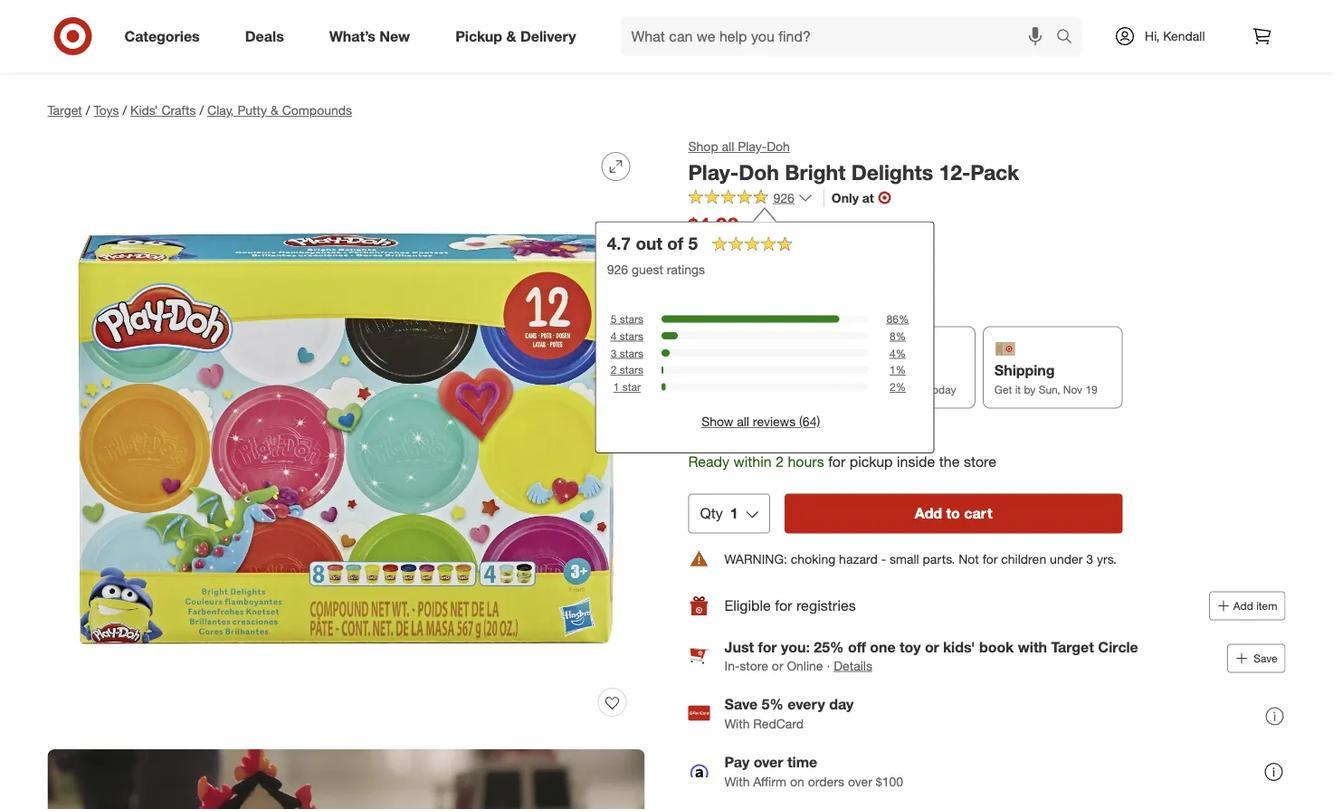 Task type: describe. For each thing, give the bounding box(es) containing it.
1 horizontal spatial 5
[[688, 233, 698, 254]]

pay over time with affirm on orders over $100
[[725, 753, 903, 790]]

(64)
[[799, 414, 820, 430]]

$
[[743, 243, 749, 257]]

0 horizontal spatial over
[[754, 753, 783, 771]]

add for add to cart
[[915, 505, 942, 522]]

5%
[[762, 695, 784, 713]]

registries
[[796, 597, 856, 615]]

new
[[380, 27, 410, 45]]

1 horizontal spatial or
[[925, 639, 939, 656]]

search button
[[1048, 16, 1092, 60]]

for inside just for you: 25% off one toy or kids' book with target circle in-store or online ∙ details
[[758, 639, 777, 656]]

what's new link
[[314, 16, 433, 56]]

4 for 4 %
[[890, 346, 896, 360]]

nov
[[1063, 382, 1083, 396]]

% for 86 %
[[899, 312, 909, 326]]

off
[[848, 639, 866, 656]]

within inside 'pickup ready within 2 hours'
[[734, 382, 763, 396]]

shipping
[[995, 362, 1055, 379]]

3 stars
[[611, 346, 644, 360]]

eligible for registries
[[725, 597, 856, 615]]

$4.99
[[688, 212, 739, 238]]

orders
[[808, 774, 845, 790]]

check other stores button
[[817, 424, 927, 444]]

24
[[776, 243, 788, 257]]

not
[[959, 551, 979, 567]]

save 5% every day with redcard
[[725, 695, 854, 732]]

add to cart button
[[785, 494, 1123, 534]]

one
[[870, 639, 896, 656]]

qty 1
[[700, 505, 738, 522]]

1 vertical spatial doh
[[739, 159, 779, 185]]

8
[[890, 329, 896, 343]]

save for save
[[1254, 652, 1278, 665]]

4.7
[[607, 233, 631, 254]]

as
[[847, 382, 860, 396]]

stars for 4 stars
[[620, 329, 644, 343]]

0 horizontal spatial at
[[744, 425, 757, 442]]

for right eligible
[[775, 597, 792, 615]]

online
[[789, 261, 823, 277]]

0 vertical spatial store
[[964, 453, 997, 470]]

item
[[1257, 599, 1278, 613]]

ratings
[[667, 261, 705, 277]]

children
[[1001, 551, 1047, 567]]

2 down poway button
[[776, 453, 784, 470]]

for down check
[[828, 453, 846, 470]]

circle
[[1098, 639, 1139, 656]]

clay,
[[207, 102, 234, 118]]

0 vertical spatial play-
[[738, 138, 767, 154]]

clay, putty & compounds link
[[207, 102, 352, 118]]

1 star
[[613, 380, 641, 394]]

4 for 4 stars
[[611, 329, 617, 343]]

online
[[787, 658, 823, 673]]

add item button
[[1209, 591, 1286, 620]]

redcard
[[753, 716, 804, 732]]

you:
[[781, 639, 810, 656]]

reg
[[742, 222, 758, 236]]

compounds
[[282, 102, 352, 118]]

time
[[787, 753, 818, 771]]

categories
[[124, 27, 200, 45]]

pickup ready within 2 hours
[[700, 362, 802, 396]]

warning:
[[725, 551, 787, 567]]

1 vertical spatial within
[[734, 453, 772, 470]]

warning: choking hazard - small parts. not for children under 3 yrs.
[[725, 551, 1117, 567]]

all for shop all play-doh play-doh bright delights 12-pack
[[722, 138, 734, 154]]

putty
[[238, 102, 267, 118]]

in-
[[725, 658, 740, 673]]

1 horizontal spatial 3
[[1087, 551, 1094, 567]]

target link
[[48, 102, 82, 118]]

What can we help you find? suggestions appear below search field
[[621, 16, 1061, 56]]

0 vertical spatial doh
[[767, 138, 790, 154]]

% for 1 %
[[896, 363, 906, 377]]

store inside just for you: 25% off one toy or kids' book with target circle in-store or online ∙ details
[[740, 658, 768, 673]]

bright
[[785, 159, 846, 185]]

inside
[[897, 453, 935, 470]]

on
[[790, 774, 804, 790]]

toys
[[94, 102, 119, 118]]

eligible
[[725, 597, 771, 615]]

stars for 3 stars
[[620, 346, 644, 360]]

1 %
[[890, 363, 906, 377]]

shop all play-doh play-doh bright delights 12-pack
[[688, 138, 1019, 185]]

day
[[829, 695, 854, 713]]

by
[[1024, 382, 1036, 396]]

1 for 1 star
[[613, 380, 619, 394]]

image gallery element
[[48, 138, 645, 809]]

affirm
[[753, 774, 787, 790]]

1 / from the left
[[86, 102, 90, 118]]

% for 2 %
[[896, 380, 906, 394]]

show all reviews (64) button
[[702, 413, 820, 431]]

kids' crafts link
[[130, 102, 196, 118]]

the
[[939, 453, 960, 470]]

target inside just for you: 25% off one toy or kids' book with target circle in-store or online ∙ details
[[1051, 639, 1094, 656]]

out
[[636, 233, 663, 254]]

86 %
[[887, 312, 909, 326]]

of
[[667, 233, 684, 254]]

parts.
[[923, 551, 955, 567]]

yrs.
[[1097, 551, 1117, 567]]

to
[[946, 505, 960, 522]]

sun,
[[1039, 382, 1060, 396]]

2 down 1 %
[[890, 380, 896, 394]]

2 / from the left
[[123, 102, 127, 118]]

show
[[702, 414, 734, 430]]

0 horizontal spatial &
[[271, 102, 279, 118]]

with inside the pay over time with affirm on orders over $100
[[725, 774, 750, 790]]

0 vertical spatial target
[[48, 102, 82, 118]]

hazard
[[839, 551, 878, 567]]

play-doh bright delights 12-pack, 1 of 6 image
[[48, 138, 645, 735]]

delivery inside the pickup & delivery link
[[520, 27, 576, 45]]

qty
[[700, 505, 723, 522]]

2 stars
[[611, 363, 644, 377]]

0 horizontal spatial 3
[[611, 346, 617, 360]]

target / toys / kids' crafts / clay, putty & compounds
[[48, 102, 352, 118]]

0 vertical spatial at
[[862, 190, 874, 206]]



Task type: locate. For each thing, give the bounding box(es) containing it.
pickup for &
[[455, 27, 502, 45]]

hours inside 'pickup ready within 2 hours'
[[775, 382, 802, 396]]

0 horizontal spatial save
[[725, 695, 758, 713]]

0 horizontal spatial /
[[86, 102, 90, 118]]

2 stars from the top
[[620, 329, 644, 343]]

2 with from the top
[[725, 774, 750, 790]]

1 horizontal spatial 926
[[773, 190, 795, 206]]

show all reviews (64)
[[702, 414, 820, 430]]

with
[[725, 716, 750, 732], [725, 774, 750, 790]]

%
[[788, 243, 798, 257], [899, 312, 909, 326], [896, 329, 906, 343], [896, 346, 906, 360], [896, 363, 906, 377], [896, 380, 906, 394]]

3 down 4 stars
[[611, 346, 617, 360]]

&
[[506, 27, 516, 45], [271, 102, 279, 118]]

1 horizontal spatial add
[[1234, 599, 1254, 613]]

0 horizontal spatial or
[[772, 658, 784, 673]]

% up 8 %
[[899, 312, 909, 326]]

or
[[925, 639, 939, 656], [772, 658, 784, 673]]

1 vertical spatial 1
[[613, 380, 619, 394]]

1 vertical spatial delivery
[[847, 362, 903, 379]]

doh
[[767, 138, 790, 154], [739, 159, 779, 185]]

save down the item
[[1254, 652, 1278, 665]]

0 horizontal spatial 4
[[611, 329, 617, 343]]

1 vertical spatial save
[[725, 695, 758, 713]]

save for save 5% every day with redcard
[[725, 695, 758, 713]]

within
[[734, 382, 763, 396], [734, 453, 772, 470]]

play- right shop
[[738, 138, 767, 154]]

1 vertical spatial pickup
[[700, 362, 747, 379]]

small
[[890, 551, 919, 567]]

hours down poway button
[[788, 453, 824, 470]]

ready down pick
[[688, 453, 730, 470]]

0 vertical spatial 5
[[688, 233, 698, 254]]

add left the item
[[1234, 599, 1254, 613]]

1 horizontal spatial pickup
[[700, 362, 747, 379]]

926
[[773, 190, 795, 206], [607, 261, 628, 277]]

only at
[[832, 190, 874, 206]]

19
[[1086, 382, 1098, 396]]

% for 4 %
[[896, 346, 906, 360]]

for left you:
[[758, 639, 777, 656]]

stars up 4 stars
[[620, 312, 644, 326]]

3 stars from the top
[[620, 346, 644, 360]]

0 horizontal spatial 5
[[611, 312, 617, 326]]

0 vertical spatial hours
[[775, 382, 802, 396]]

within up show all reviews (64)
[[734, 382, 763, 396]]

with down pay
[[725, 774, 750, 790]]

choking
[[791, 551, 836, 567]]

0 vertical spatial 4
[[611, 329, 617, 343]]

what's
[[329, 27, 376, 45]]

5 up 4 stars
[[611, 312, 617, 326]]

pickup right "new"
[[455, 27, 502, 45]]

2 horizontal spatial 1
[[890, 363, 896, 377]]

kids'
[[943, 639, 975, 656]]

target
[[48, 102, 82, 118], [1051, 639, 1094, 656]]

all inside shop all play-doh play-doh bright delights 12-pack
[[722, 138, 734, 154]]

% for 8 %
[[896, 329, 906, 343]]

1 for 1 %
[[890, 363, 896, 377]]

today
[[929, 382, 956, 396]]

ready up show on the right
[[700, 382, 731, 396]]

pickup up show on the right
[[700, 362, 747, 379]]

1 vertical spatial 4
[[890, 346, 896, 360]]

delivery as soon as 4pm today
[[847, 362, 956, 396]]

store right the
[[964, 453, 997, 470]]

2 up reviews
[[766, 382, 772, 396]]

all
[[722, 138, 734, 154], [737, 414, 749, 430]]

save
[[718, 243, 740, 257]]

926 for 926 guest ratings
[[607, 261, 628, 277]]

target left toys
[[48, 102, 82, 118]]

0 vertical spatial &
[[506, 27, 516, 45]]

pick
[[688, 425, 718, 442]]

pickup
[[455, 27, 502, 45], [700, 362, 747, 379]]

reviews
[[753, 414, 796, 430]]

% up 1 %
[[896, 346, 906, 360]]

add item
[[1234, 599, 1278, 613]]

book
[[979, 639, 1014, 656]]

or down you:
[[772, 658, 784, 673]]

pickup & delivery
[[455, 27, 576, 45]]

0 vertical spatial 1
[[890, 363, 896, 377]]

0 horizontal spatial pickup
[[455, 27, 502, 45]]

stars down 4 stars
[[620, 346, 644, 360]]

1 left star
[[613, 380, 619, 394]]

add to cart
[[915, 505, 993, 522]]

0 horizontal spatial target
[[48, 102, 82, 118]]

crafts
[[161, 102, 196, 118]]

1 vertical spatial store
[[740, 658, 768, 673]]

0 horizontal spatial all
[[722, 138, 734, 154]]

0 vertical spatial pickup
[[455, 27, 502, 45]]

926 for 926
[[773, 190, 795, 206]]

0 vertical spatial all
[[722, 138, 734, 154]]

0 vertical spatial or
[[925, 639, 939, 656]]

pickup for ready
[[700, 362, 747, 379]]

1 right qty
[[730, 505, 738, 522]]

doh up bright on the right top
[[767, 138, 790, 154]]

pickup inside 'pickup ready within 2 hours'
[[700, 362, 747, 379]]

1
[[890, 363, 896, 377], [613, 380, 619, 394], [730, 505, 738, 522]]

12-
[[939, 159, 971, 185]]

∙
[[827, 658, 830, 673]]

1 horizontal spatial all
[[737, 414, 749, 430]]

pickup inside the pickup & delivery link
[[455, 27, 502, 45]]

just
[[725, 639, 754, 656]]

over up affirm
[[754, 753, 783, 771]]

(
[[773, 243, 776, 257]]

1 horizontal spatial target
[[1051, 639, 1094, 656]]

1 horizontal spatial save
[[1254, 652, 1278, 665]]

what's new
[[329, 27, 410, 45]]

1 horizontal spatial 4
[[890, 346, 896, 360]]

1 vertical spatial over
[[848, 774, 872, 790]]

stars up 3 stars
[[620, 329, 644, 343]]

hi,
[[1145, 28, 1160, 44]]

$100
[[876, 774, 903, 790]]

pick up at poway
[[688, 425, 806, 442]]

4 up 3 stars
[[611, 329, 617, 343]]

all right show on the right
[[737, 414, 749, 430]]

for
[[828, 453, 846, 470], [983, 551, 998, 567], [775, 597, 792, 615], [758, 639, 777, 656]]

3 / from the left
[[200, 102, 204, 118]]

2 inside 'pickup ready within 2 hours'
[[766, 382, 772, 396]]

stars up star
[[620, 363, 644, 377]]

/ left clay,
[[200, 102, 204, 118]]

stars for 2 stars
[[620, 363, 644, 377]]

0 vertical spatial 3
[[611, 346, 617, 360]]

add for add item
[[1234, 599, 1254, 613]]

1 with from the top
[[725, 716, 750, 732]]

ready
[[700, 382, 731, 396], [688, 453, 730, 470]]

5 right of
[[688, 233, 698, 254]]

1 vertical spatial 926
[[607, 261, 628, 277]]

% up 2 %
[[896, 363, 906, 377]]

2 %
[[890, 380, 906, 394]]

target right with
[[1051, 639, 1094, 656]]

all for show all reviews (64)
[[737, 414, 749, 430]]

at right up
[[744, 425, 757, 442]]

1 vertical spatial or
[[772, 658, 784, 673]]

0 vertical spatial add
[[915, 505, 942, 522]]

1 horizontal spatial at
[[862, 190, 874, 206]]

1 horizontal spatial &
[[506, 27, 516, 45]]

0 vertical spatial 926
[[773, 190, 795, 206]]

delivery inside delivery as soon as 4pm today
[[847, 362, 903, 379]]

3 left "yrs."
[[1087, 551, 1094, 567]]

toys link
[[94, 102, 119, 118]]

add left to
[[915, 505, 942, 522]]

store
[[964, 453, 997, 470], [740, 658, 768, 673]]

with inside save 5% every day with redcard
[[725, 716, 750, 732]]

stars for 5 stars
[[620, 312, 644, 326]]

over
[[754, 753, 783, 771], [848, 774, 872, 790]]

/ right toys link
[[123, 102, 127, 118]]

kendall
[[1163, 28, 1205, 44]]

0 vertical spatial ready
[[700, 382, 731, 396]]

0 horizontal spatial 1
[[613, 380, 619, 394]]

1 vertical spatial all
[[737, 414, 749, 430]]

1 vertical spatial at
[[744, 425, 757, 442]]

4 %
[[890, 346, 906, 360]]

2 horizontal spatial /
[[200, 102, 204, 118]]

1 vertical spatial target
[[1051, 639, 1094, 656]]

0 vertical spatial save
[[1254, 652, 1278, 665]]

all right shop
[[722, 138, 734, 154]]

1 vertical spatial play-
[[688, 159, 739, 185]]

toy
[[900, 639, 921, 656]]

1 up 2 %
[[890, 363, 896, 377]]

-
[[881, 551, 886, 567]]

86
[[887, 312, 899, 326]]

% down the 86 %
[[896, 329, 906, 343]]

1 horizontal spatial /
[[123, 102, 127, 118]]

1 vertical spatial &
[[271, 102, 279, 118]]

1 horizontal spatial delivery
[[847, 362, 903, 379]]

0 horizontal spatial delivery
[[520, 27, 576, 45]]

with up pay
[[725, 716, 750, 732]]

4 stars from the top
[[620, 363, 644, 377]]

0 horizontal spatial store
[[740, 658, 768, 673]]

doh up 926 link
[[739, 159, 779, 185]]

store down just
[[740, 658, 768, 673]]

25%
[[814, 639, 844, 656]]

0 vertical spatial delivery
[[520, 27, 576, 45]]

926 down 4.7
[[607, 261, 628, 277]]

1 vertical spatial hours
[[788, 453, 824, 470]]

0 vertical spatial over
[[754, 753, 783, 771]]

hours
[[775, 382, 802, 396], [788, 453, 824, 470]]

shipping get it by sun, nov 19
[[995, 362, 1098, 396]]

as
[[890, 382, 901, 396]]

% down 1 %
[[896, 380, 906, 394]]

save button
[[1228, 644, 1286, 673]]

$6.59
[[761, 222, 787, 236]]

1 vertical spatial ready
[[688, 453, 730, 470]]

play- down shop
[[688, 159, 739, 185]]

4 down 8 at the top right of page
[[890, 346, 896, 360]]

under
[[1050, 551, 1083, 567]]

check
[[818, 426, 855, 442]]

1 horizontal spatial 1
[[730, 505, 738, 522]]

926 link
[[688, 189, 813, 210]]

with
[[1018, 639, 1047, 656]]

at
[[862, 190, 874, 206], [744, 425, 757, 442]]

all inside button
[[737, 414, 749, 430]]

1 vertical spatial with
[[725, 774, 750, 790]]

ready inside 'pickup ready within 2 hours'
[[700, 382, 731, 396]]

0 horizontal spatial add
[[915, 505, 942, 522]]

or right the toy
[[925, 639, 939, 656]]

within down pick up at poway
[[734, 453, 772, 470]]

details
[[834, 658, 873, 673]]

2 vertical spatial 1
[[730, 505, 738, 522]]

4 stars
[[611, 329, 644, 343]]

4pm
[[904, 382, 926, 396]]

guest
[[632, 261, 663, 277]]

save inside save 5% every day with redcard
[[725, 695, 758, 713]]

search
[[1048, 29, 1092, 47]]

over left $100
[[848, 774, 872, 790]]

1 stars from the top
[[620, 312, 644, 326]]

2 up 1 star
[[611, 363, 617, 377]]

% right (
[[788, 243, 798, 257]]

1 horizontal spatial over
[[848, 774, 872, 790]]

0 vertical spatial within
[[734, 382, 763, 396]]

hi, kendall
[[1145, 28, 1205, 44]]

pay
[[725, 753, 750, 771]]

% inside $4.99 reg $6.59 sale save $ 1.60 ( 24 % when purchased online
[[788, 243, 798, 257]]

when
[[688, 261, 721, 277]]

star
[[622, 380, 641, 394]]

8 %
[[890, 329, 906, 343]]

1 vertical spatial add
[[1234, 599, 1254, 613]]

1 vertical spatial 3
[[1087, 551, 1094, 567]]

save left 5%
[[725, 695, 758, 713]]

save
[[1254, 652, 1278, 665], [725, 695, 758, 713]]

926 up $6.59
[[773, 190, 795, 206]]

at right only on the top
[[862, 190, 874, 206]]

only
[[832, 190, 859, 206]]

1 vertical spatial 5
[[611, 312, 617, 326]]

for right not
[[983, 551, 998, 567]]

delights
[[852, 159, 933, 185]]

other
[[858, 426, 888, 442]]

1 horizontal spatial store
[[964, 453, 997, 470]]

0 vertical spatial with
[[725, 716, 750, 732]]

hours up reviews
[[775, 382, 802, 396]]

5 stars
[[611, 312, 644, 326]]

save inside button
[[1254, 652, 1278, 665]]

/ left toys
[[86, 102, 90, 118]]

0 horizontal spatial 926
[[607, 261, 628, 277]]

pickup & delivery link
[[440, 16, 599, 56]]



Task type: vqa. For each thing, say whether or not it's contained in the screenshot.
the top DOH
yes



